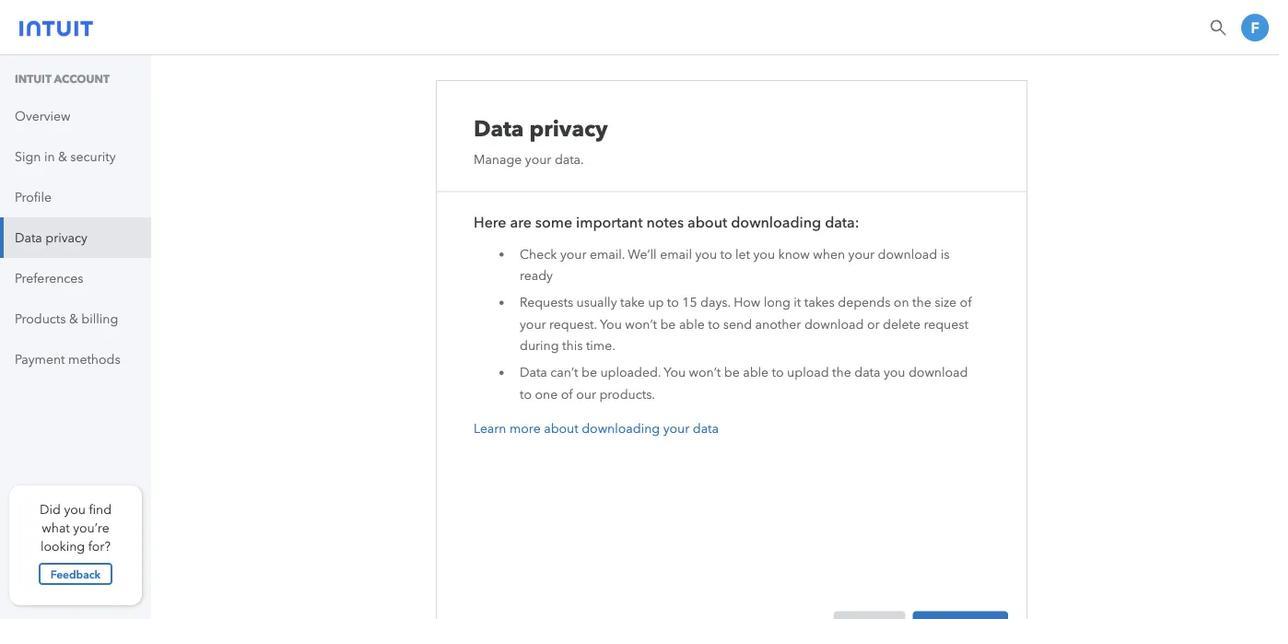 Task type: describe. For each thing, give the bounding box(es) containing it.
your left email.
[[560, 246, 586, 262]]

payment methods link
[[0, 339, 151, 380]]

on
[[894, 295, 909, 310]]

of inside 'data can't be uploaded. you won't be able to upload the data you download to one of our products.'
[[561, 387, 573, 402]]

data privacy element
[[436, 80, 1027, 619]]

privacy inside intuit account element
[[45, 230, 87, 245]]

download inside check your email. we'll email you to let you know when your download is ready
[[878, 246, 937, 262]]

you right "let"
[[753, 246, 775, 262]]

to left 15
[[667, 295, 679, 310]]

takes
[[804, 295, 835, 310]]

able inside requests usually take up to 15 days. how long it takes depends on the size of your request. you won't be able to send another download or delete request during this time.
[[679, 317, 705, 332]]

how
[[734, 295, 760, 310]]

payment methods
[[15, 352, 120, 367]]

billing
[[81, 311, 118, 326]]

request.
[[549, 317, 597, 332]]

15
[[682, 295, 697, 310]]

you right email
[[695, 246, 717, 262]]

or
[[867, 317, 880, 332]]

time.
[[586, 338, 615, 353]]

products.
[[599, 387, 655, 402]]

learn more about downloading your data
[[474, 421, 719, 436]]

depends
[[838, 295, 891, 310]]

your down 'data can't be uploaded. you won't be able to upload the data you download to one of our products.'
[[663, 421, 690, 436]]

size
[[935, 295, 957, 310]]

0 vertical spatial &
[[58, 149, 67, 164]]

send
[[723, 317, 752, 332]]

to down days.
[[708, 317, 720, 332]]

what
[[42, 520, 70, 535]]

intuit
[[15, 72, 51, 86]]

are
[[510, 214, 532, 231]]

intuit account
[[15, 72, 110, 86]]

learn more about downloading your data link
[[474, 421, 719, 436]]

usually
[[577, 295, 617, 310]]

upload
[[787, 365, 829, 380]]

intuit logo image
[[19, 15, 93, 37]]

we'll
[[628, 246, 657, 262]]

2 horizontal spatial be
[[724, 365, 740, 380]]

sign in & security link
[[0, 136, 151, 177]]

sign in & security
[[15, 149, 116, 164]]

some
[[535, 214, 572, 231]]

when
[[813, 246, 845, 262]]

0 horizontal spatial be
[[581, 365, 597, 380]]

the inside 'data can't be uploaded. you won't be able to upload the data you download to one of our products.'
[[832, 365, 851, 380]]

know
[[778, 246, 810, 262]]

email.
[[590, 246, 625, 262]]

help image
[[1209, 18, 1227, 37]]

you inside 'data can't be uploaded. you won't be able to upload the data you download to one of our products.'
[[664, 365, 686, 380]]

to left upload
[[772, 365, 784, 380]]

check your email. we'll email you to let you know when your download is ready
[[520, 246, 949, 283]]

products & billing link
[[0, 299, 151, 339]]

products & billing
[[15, 311, 118, 326]]

data privacy link
[[0, 217, 151, 258]]

take
[[620, 295, 645, 310]]

here
[[474, 214, 506, 231]]

more
[[510, 421, 541, 436]]

learn
[[474, 421, 506, 436]]

this
[[562, 338, 583, 353]]

manage your data. element
[[474, 152, 584, 167]]

feedback button
[[39, 563, 112, 585]]

your right when
[[848, 246, 875, 262]]

one
[[535, 387, 558, 402]]

sign
[[15, 149, 41, 164]]

your inside requests usually take up to 15 days. how long it takes depends on the size of your request. you won't be able to send another download or delete request during this time.
[[520, 317, 546, 332]]

intuit account element
[[0, 55, 151, 380]]

methods
[[68, 352, 120, 367]]

requests usually take up to 15 days. how long it takes depends on the size of your request. you won't be able to send another download or delete request during this time.
[[520, 295, 972, 353]]

ready
[[520, 268, 553, 283]]



Task type: locate. For each thing, give the bounding box(es) containing it.
1 horizontal spatial be
[[660, 317, 676, 332]]

1 vertical spatial the
[[832, 365, 851, 380]]

manage
[[474, 152, 522, 167]]

1 vertical spatial of
[[561, 387, 573, 402]]

1 horizontal spatial of
[[960, 295, 972, 310]]

payment
[[15, 352, 65, 367]]

you up time.
[[600, 317, 622, 332]]

download down 'request'
[[909, 365, 968, 380]]

able inside 'data can't be uploaded. you won't be able to upload the data you download to one of our products.'
[[743, 365, 769, 380]]

data inside 'data can't be uploaded. you won't be able to upload the data you download to one of our products.'
[[854, 365, 880, 380]]

the
[[912, 295, 931, 310], [832, 365, 851, 380]]

downloading
[[731, 214, 821, 231], [582, 421, 660, 436]]

0 horizontal spatial able
[[679, 317, 705, 332]]

to left "let"
[[720, 246, 732, 262]]

of left our
[[561, 387, 573, 402]]

your up "during"
[[520, 317, 546, 332]]

0 vertical spatial the
[[912, 295, 931, 310]]

important
[[576, 214, 643, 231]]

about right notes
[[687, 214, 727, 231]]

0 vertical spatial data
[[474, 115, 524, 142]]

can't
[[550, 365, 578, 380]]

of
[[960, 295, 972, 310], [561, 387, 573, 402]]

overview link
[[0, 96, 151, 136]]

0 horizontal spatial data privacy
[[15, 230, 87, 245]]

days.
[[700, 295, 730, 310]]

0 vertical spatial downloading
[[731, 214, 821, 231]]

2 vertical spatial data
[[520, 365, 547, 380]]

did
[[40, 502, 61, 517]]

download
[[878, 246, 937, 262], [804, 317, 864, 332], [909, 365, 968, 380]]

another
[[755, 317, 801, 332]]

0 vertical spatial privacy
[[529, 115, 608, 142]]

you inside requests usually take up to 15 days. how long it takes depends on the size of your request. you won't be able to send another download or delete request during this time.
[[600, 317, 622, 332]]

& right in
[[58, 149, 67, 164]]

1 vertical spatial data privacy
[[15, 230, 87, 245]]

the inside requests usually take up to 15 days. how long it takes depends on the size of your request. you won't be able to send another download or delete request during this time.
[[912, 295, 931, 310]]

1 horizontal spatial about
[[687, 214, 727, 231]]

your
[[525, 152, 551, 167], [560, 246, 586, 262], [848, 246, 875, 262], [520, 317, 546, 332], [663, 421, 690, 436]]

of inside requests usually take up to 15 days. how long it takes depends on the size of your request. you won't be able to send another download or delete request during this time.
[[960, 295, 972, 310]]

data up manage
[[474, 115, 524, 142]]

privacy
[[529, 115, 608, 142], [45, 230, 87, 245]]

1 horizontal spatial data
[[854, 365, 880, 380]]

data privacy up manage your data. element
[[474, 115, 608, 142]]

1 vertical spatial data
[[693, 421, 719, 436]]

our
[[576, 387, 596, 402]]

0 vertical spatial able
[[679, 317, 705, 332]]

1 horizontal spatial data privacy
[[474, 115, 608, 142]]

preferences link
[[0, 258, 151, 299]]

download inside 'data can't be uploaded. you won't be able to upload the data you download to one of our products.'
[[909, 365, 968, 380]]

0 horizontal spatial about
[[544, 421, 578, 436]]

download left is
[[878, 246, 937, 262]]

0 horizontal spatial of
[[561, 387, 573, 402]]

2 vertical spatial download
[[909, 365, 968, 380]]

be
[[660, 317, 676, 332], [581, 365, 597, 380], [724, 365, 740, 380]]

able
[[679, 317, 705, 332], [743, 365, 769, 380]]

0 horizontal spatial downloading
[[582, 421, 660, 436]]

0 horizontal spatial &
[[58, 149, 67, 164]]

manage your data.
[[474, 152, 584, 167]]

1 horizontal spatial able
[[743, 365, 769, 380]]

you up the you're
[[64, 502, 86, 517]]

able down requests usually take up to 15 days. how long it takes depends on the size of your request. you won't be able to send another download or delete request during this time.
[[743, 365, 769, 380]]

won't down take
[[625, 317, 657, 332]]

here are some important notes about downloading data: element
[[474, 211, 1008, 447]]

your left data.
[[525, 152, 551, 167]]

is
[[940, 246, 949, 262]]

data down 'data can't be uploaded. you won't be able to upload the data you download to one of our products.'
[[693, 421, 719, 436]]

account
[[54, 72, 110, 86]]

won't inside requests usually take up to 15 days. how long it takes depends on the size of your request. you won't be able to send another download or delete request during this time.
[[625, 317, 657, 332]]

you
[[600, 317, 622, 332], [664, 365, 686, 380]]

downloading down products.
[[582, 421, 660, 436]]

you right the "uploaded."
[[664, 365, 686, 380]]

won't
[[625, 317, 657, 332], [689, 365, 721, 380]]

requests
[[520, 295, 573, 310]]

0 vertical spatial data privacy
[[474, 115, 608, 142]]

did you find what you're looking for?
[[40, 502, 112, 554]]

notes
[[646, 214, 684, 231]]

privacy up data.
[[529, 115, 608, 142]]

about right more
[[544, 421, 578, 436]]

0 vertical spatial you
[[600, 317, 622, 332]]

products
[[15, 311, 66, 326]]

& left billing
[[69, 311, 78, 326]]

be down up
[[660, 317, 676, 332]]

1 vertical spatial able
[[743, 365, 769, 380]]

feedback
[[51, 567, 101, 581]]

request
[[924, 317, 968, 332]]

email
[[660, 246, 692, 262]]

won't inside 'data can't be uploaded. you won't be able to upload the data you download to one of our products.'
[[689, 365, 721, 380]]

during
[[520, 338, 559, 353]]

1 vertical spatial downloading
[[582, 421, 660, 436]]

data down or
[[854, 365, 880, 380]]

data privacy
[[474, 115, 608, 142], [15, 230, 87, 245]]

1 vertical spatial you
[[664, 365, 686, 380]]

profile link
[[0, 177, 151, 217]]

to
[[720, 246, 732, 262], [667, 295, 679, 310], [708, 317, 720, 332], [772, 365, 784, 380], [520, 387, 532, 402]]

you inside 'data can't be uploaded. you won't be able to upload the data you download to one of our products.'
[[884, 365, 905, 380]]

1 horizontal spatial the
[[912, 295, 931, 310]]

up
[[648, 295, 664, 310]]

data down profile
[[15, 230, 42, 245]]

1 horizontal spatial won't
[[689, 365, 721, 380]]

data
[[474, 115, 524, 142], [15, 230, 42, 245], [520, 365, 547, 380]]

you inside did you find what you're looking for?
[[64, 502, 86, 517]]

find
[[89, 502, 112, 517]]

0 vertical spatial of
[[960, 295, 972, 310]]

0 vertical spatial data
[[854, 365, 880, 380]]

profile
[[15, 189, 52, 205]]

f
[[1251, 19, 1259, 37]]

0 horizontal spatial data
[[693, 421, 719, 436]]

0 horizontal spatial the
[[832, 365, 851, 380]]

in
[[44, 149, 55, 164]]

0 vertical spatial download
[[878, 246, 937, 262]]

privacy down profile link
[[45, 230, 87, 245]]

be down send
[[724, 365, 740, 380]]

about
[[687, 214, 727, 231], [544, 421, 578, 436]]

download inside requests usually take up to 15 days. how long it takes depends on the size of your request. you won't be able to send another download or delete request during this time.
[[804, 317, 864, 332]]

1 vertical spatial about
[[544, 421, 578, 436]]

of right size
[[960, 295, 972, 310]]

0 horizontal spatial won't
[[625, 317, 657, 332]]

won't down requests usually take up to 15 days. how long it takes depends on the size of your request. you won't be able to send another download or delete request during this time.
[[689, 365, 721, 380]]

let
[[735, 246, 750, 262]]

data:
[[825, 214, 859, 231]]

data.
[[555, 152, 584, 167]]

here are some important notes about downloading data:
[[474, 214, 859, 231]]

check
[[520, 246, 557, 262]]

to left one
[[520, 387, 532, 402]]

&
[[58, 149, 67, 164], [69, 311, 78, 326]]

1 horizontal spatial you
[[664, 365, 686, 380]]

0 horizontal spatial you
[[600, 317, 622, 332]]

delete
[[883, 317, 920, 332]]

1 vertical spatial privacy
[[45, 230, 87, 245]]

able down 15
[[679, 317, 705, 332]]

data inside intuit account element
[[15, 230, 42, 245]]

the right on
[[912, 295, 931, 310]]

1 horizontal spatial downloading
[[731, 214, 821, 231]]

data privacy up 'preferences'
[[15, 230, 87, 245]]

1 vertical spatial download
[[804, 317, 864, 332]]

data inside 'data can't be uploaded. you won't be able to upload the data you download to one of our products.'
[[520, 365, 547, 380]]

1 vertical spatial won't
[[689, 365, 721, 380]]

preferences
[[15, 270, 83, 286]]

0 vertical spatial about
[[687, 214, 727, 231]]

1 vertical spatial data
[[15, 230, 42, 245]]

0 horizontal spatial privacy
[[45, 230, 87, 245]]

it
[[794, 295, 801, 310]]

download down takes on the right of page
[[804, 317, 864, 332]]

be inside requests usually take up to 15 days. how long it takes depends on the size of your request. you won't be able to send another download or delete request during this time.
[[660, 317, 676, 332]]

for?
[[88, 539, 111, 554]]

1 horizontal spatial privacy
[[529, 115, 608, 142]]

looking
[[40, 539, 85, 554]]

1 vertical spatial &
[[69, 311, 78, 326]]

to inside check your email. we'll email you to let you know when your download is ready
[[720, 246, 732, 262]]

0 vertical spatial won't
[[625, 317, 657, 332]]

the right upload
[[832, 365, 851, 380]]

downloading up know
[[731, 214, 821, 231]]

you down delete on the bottom
[[884, 365, 905, 380]]

uploaded.
[[600, 365, 661, 380]]

data up one
[[520, 365, 547, 380]]

security
[[70, 149, 116, 164]]

you
[[695, 246, 717, 262], [753, 246, 775, 262], [884, 365, 905, 380], [64, 502, 86, 517]]

1 horizontal spatial &
[[69, 311, 78, 326]]

data can't be uploaded. you won't be able to upload the data you download to one of our products.
[[520, 365, 968, 402]]

overview
[[15, 108, 71, 123]]

you're
[[73, 520, 109, 535]]

be up our
[[581, 365, 597, 380]]

data privacy inside intuit account element
[[15, 230, 87, 245]]

long
[[764, 295, 790, 310]]



Task type: vqa. For each thing, say whether or not it's contained in the screenshot.
Go right to your products
no



